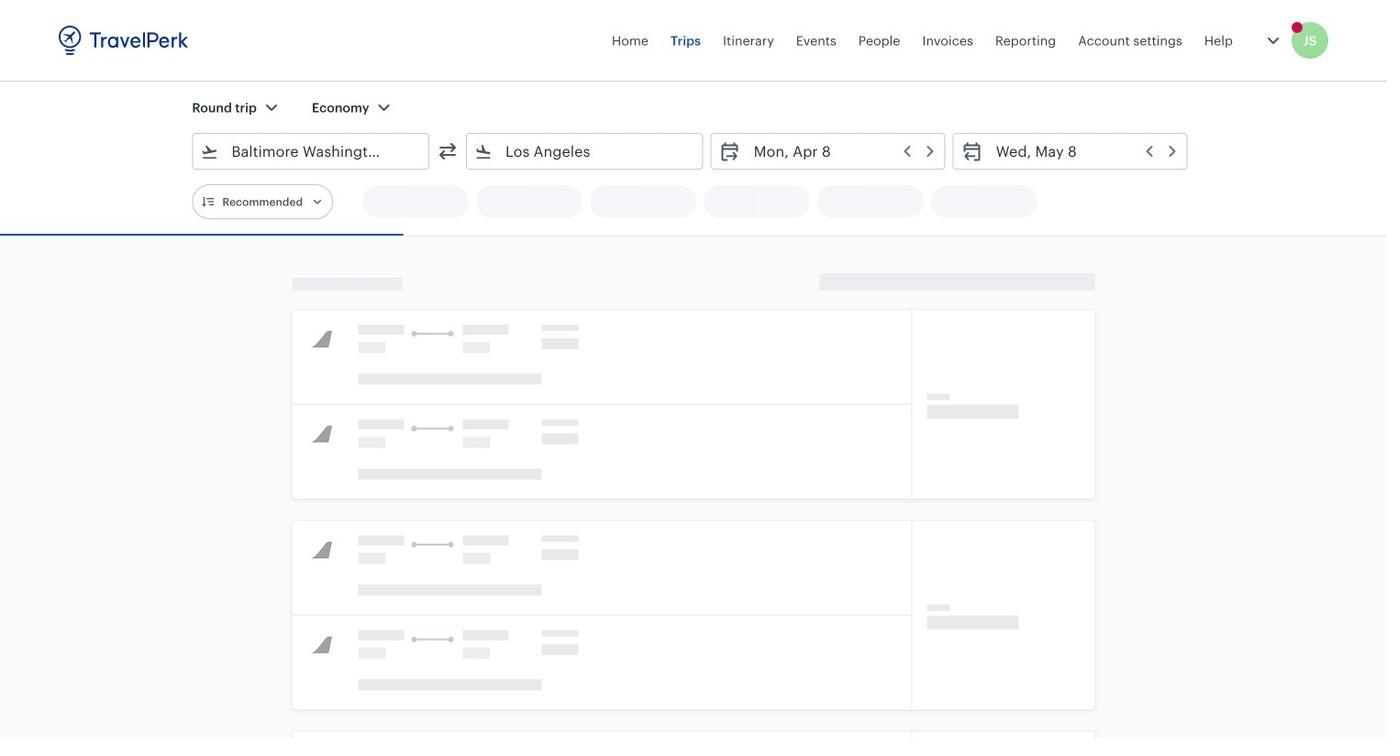 Task type: describe. For each thing, give the bounding box(es) containing it.
From search field
[[219, 137, 405, 166]]

Return field
[[983, 137, 1180, 166]]



Task type: locate. For each thing, give the bounding box(es) containing it.
To search field
[[493, 137, 679, 166]]

Depart field
[[741, 137, 937, 166]]



Task type: vqa. For each thing, say whether or not it's contained in the screenshot.
From search field
yes



